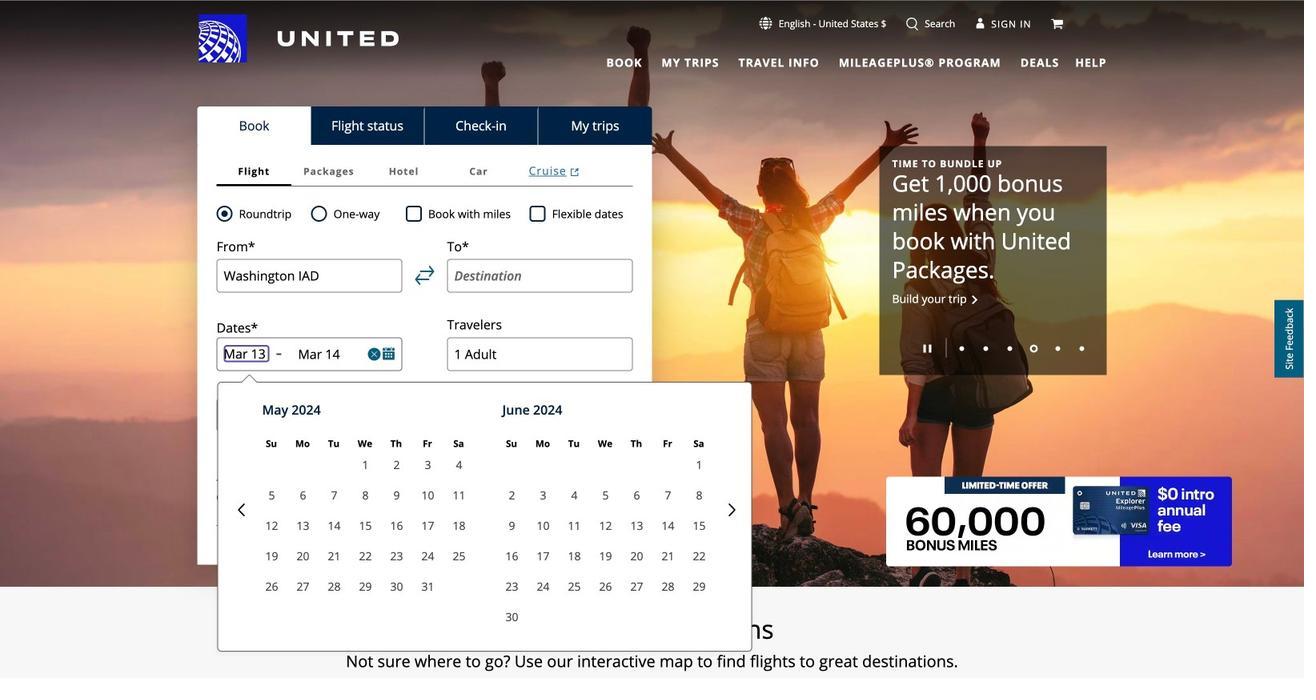 Task type: describe. For each thing, give the bounding box(es) containing it.
slide 1 of 6 image
[[959, 346, 964, 351]]

slide 6 of 6 image
[[1079, 346, 1084, 351]]

Return text field
[[298, 346, 361, 363]]

calendar application
[[222, 383, 1206, 651]]

view cart, click to view list of recently searched saved trips. image
[[1051, 17, 1063, 30]]

Origin text field
[[217, 259, 402, 292]]

Destination text field
[[447, 259, 633, 292]]

1 vertical spatial tab list
[[197, 106, 652, 145]]

slide 5 of 6 image
[[1055, 346, 1060, 351]]

slide 4 of 6 image
[[1030, 344, 1038, 352]]

pause image
[[923, 344, 931, 352]]

move backward to switch to the previous month. image
[[235, 504, 248, 516]]

Departure text field
[[224, 345, 269, 363]]

explore destinations element
[[105, 613, 1199, 645]]



Task type: locate. For each thing, give the bounding box(es) containing it.
one way flight search element
[[327, 204, 380, 223]]

reverse origin and destination image
[[415, 266, 434, 285]]

0 vertical spatial tab list
[[597, 48, 1062, 72]]

tab list
[[597, 48, 1062, 72], [197, 106, 652, 145], [217, 156, 633, 187]]

book with miles element
[[406, 204, 530, 223]]

not sure where to go? use our interactive map to find flights to great destinations. element
[[105, 652, 1199, 671]]

navigation
[[0, 14, 1304, 72]]

move forward to switch to the next month. image
[[726, 504, 738, 516]]

currently in english united states	$ enter to change image
[[759, 17, 772, 30]]

2 vertical spatial tab list
[[217, 156, 633, 187]]

united logo link to homepage image
[[199, 14, 399, 62]]

round trip flight search element
[[233, 204, 292, 223]]

slide 2 of 6 image
[[983, 346, 988, 351]]

carousel buttons element
[[892, 333, 1094, 362]]

slide 3 of 6 image
[[1007, 346, 1012, 351]]

main content
[[0, 1, 1304, 678]]



